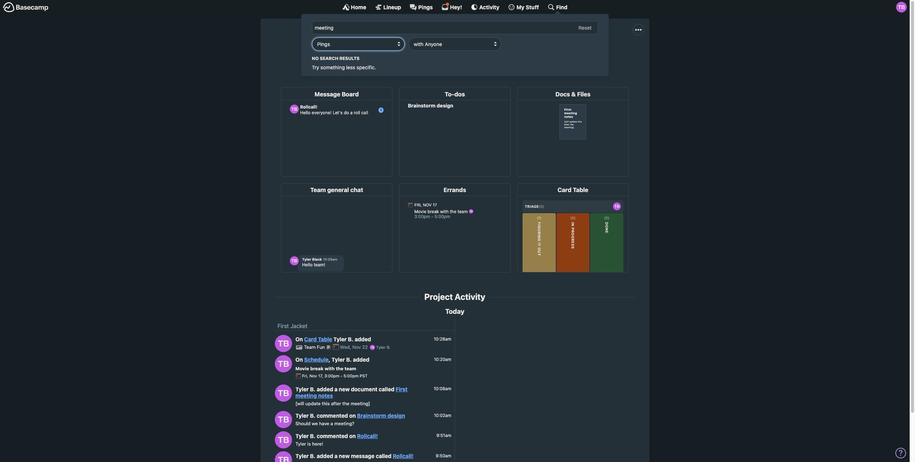 Task type: describe. For each thing, give the bounding box(es) containing it.
today
[[446, 308, 465, 316]]

10:02am element
[[434, 413, 452, 419]]

1 colors! from the left
[[526, 49, 544, 56]]

on schedule ,       tyler b. added
[[296, 357, 370, 364]]

on for brainstorm
[[350, 413, 356, 420]]

9:51am
[[437, 434, 452, 439]]

added down 17, at the left bottom
[[317, 387, 333, 393]]

first for first meeting notes
[[396, 387, 408, 393]]

schedule link
[[304, 357, 329, 364]]

tyler b.
[[375, 346, 391, 350]]

9:50am
[[436, 454, 452, 459]]

update
[[306, 401, 321, 407]]

table
[[318, 337, 332, 343]]

let's
[[323, 49, 336, 56]]

b. for tyler b.
[[387, 346, 391, 350]]

first
[[365, 49, 375, 56]]

here!
[[312, 442, 323, 447]]

tyler black image for on
[[275, 335, 292, 353]]

tyler black image for schedule
[[275, 356, 292, 373]]

have
[[319, 421, 330, 427]]

switch accounts image
[[3, 2, 49, 13]]

fri,
[[302, 374, 309, 379]]

added down 22
[[353, 357, 370, 364]]

find button
[[548, 4, 568, 11]]

project
[[425, 292, 453, 302]]

find
[[557, 4, 568, 10]]

first meeting notes link
[[296, 387, 408, 399]]

added up 22
[[355, 337, 371, 343]]

new for document
[[339, 387, 350, 393]]

,
[[329, 357, 331, 364]]

my stuff button
[[508, 4, 539, 11]]

b. up team
[[346, 357, 352, 364]]

document
[[351, 387, 378, 393]]

project activity
[[425, 292, 486, 302]]

first jacket link
[[278, 324, 308, 330]]

tyler for tyler b. commented on rollcall!
[[296, 433, 309, 440]]

2 of from the left
[[563, 49, 568, 56]]

on for on schedule ,       tyler b. added
[[296, 357, 303, 364]]

called for document
[[379, 387, 395, 393]]

tyler for tyler is here!
[[296, 442, 306, 447]]

thinking
[[450, 49, 470, 56]]

3:00pm
[[325, 374, 340, 379]]

b. for tyler b. commented on brainstorm design
[[310, 413, 316, 420]]

tyler b. commented on brainstorm design
[[296, 413, 405, 420]]

2 colors! from the left
[[569, 49, 587, 56]]

lineup
[[384, 4, 401, 10]]

with
[[325, 366, 335, 372]]

tyler is here!
[[296, 442, 323, 447]]

rollcall! link for tyler b. added a new message called
[[393, 454, 414, 460]]

0 horizontal spatial rollcall!
[[357, 433, 378, 440]]

pst
[[360, 374, 368, 379]]

Search for… search field
[[312, 21, 598, 34]]

2 and from the left
[[515, 49, 525, 56]]

we
[[312, 421, 318, 427]]

my
[[517, 4, 525, 10]]

nov inside movie break with the team fri, nov 17, 3:00pm -     5:00pm pst
[[310, 374, 317, 379]]

lot
[[551, 49, 561, 56]]

specific.
[[357, 64, 376, 70]]

strips
[[499, 49, 514, 56]]

team fun
[[304, 345, 326, 351]]

should we have a meeting?
[[296, 421, 355, 427]]

message
[[351, 454, 375, 460]]

1 of from the left
[[394, 49, 399, 56]]

card table link
[[304, 337, 332, 343]]

tyler b. commented on rollcall!
[[296, 433, 378, 440]]

try
[[312, 64, 319, 70]]

activity link
[[471, 4, 500, 11]]

home
[[351, 4, 367, 10]]

home link
[[343, 4, 367, 11]]

1 vertical spatial rollcall!
[[393, 454, 414, 460]]

is
[[308, 442, 311, 447]]

on for on card table tyler b. added
[[296, 337, 303, 343]]

called for message
[[376, 454, 392, 460]]

brainstorm
[[357, 413, 386, 420]]

0 vertical spatial nov
[[353, 345, 361, 351]]

people on this project element
[[470, 57, 490, 79]]

meeting]
[[351, 401, 370, 407]]

design
[[388, 413, 405, 420]]

tyler up wed,
[[334, 337, 347, 343]]

10:08am
[[434, 387, 452, 392]]

pings
[[419, 4, 433, 10]]

the inside movie break with the team fri, nov 17, 3:00pm -     5:00pm pst
[[336, 366, 344, 372]]

am
[[440, 49, 448, 56]]

9:51am element
[[437, 434, 452, 439]]

activity inside activity "link"
[[480, 4, 500, 10]]

meeting?
[[335, 421, 355, 427]]

tyler black image for first meeting notes
[[275, 385, 292, 402]]

something
[[321, 64, 345, 70]]

wed, nov 22
[[340, 345, 369, 351]]



Task type: vqa. For each thing, say whether or not it's contained in the screenshot.
Nov
yes



Task type: locate. For each thing, give the bounding box(es) containing it.
2 vertical spatial a
[[335, 454, 338, 460]]

pings button
[[410, 4, 433, 11]]

fun
[[317, 345, 325, 351]]

tyler left is
[[296, 442, 306, 447]]

2 commented from the top
[[317, 433, 348, 440]]

1 vertical spatial on
[[350, 433, 356, 440]]

on up movie
[[296, 357, 303, 364]]

5:00pm
[[344, 374, 359, 379]]

0 horizontal spatial first
[[278, 324, 289, 330]]

nov left 17, at the left bottom
[[310, 374, 317, 379]]

first inside first meeting notes
[[396, 387, 408, 393]]

0 horizontal spatial jacket
[[291, 324, 308, 330]]

on card table tyler b. added
[[296, 337, 371, 343]]

0 vertical spatial on
[[296, 337, 303, 343]]

a
[[335, 387, 338, 393], [331, 421, 333, 427], [335, 454, 338, 460]]

the
[[355, 49, 364, 56], [401, 49, 409, 56], [336, 366, 344, 372], [343, 401, 350, 407]]

2 on from the top
[[350, 433, 356, 440]]

1 on from the top
[[296, 337, 303, 343]]

tyler black image for tyler b. added a new message called
[[275, 452, 292, 463]]

movie break with the team link
[[296, 366, 357, 372]]

team
[[345, 366, 357, 372]]

jacket for first jacket let's create the first jacket of the company! i am thinking rabits and strips and colors! a lot of colors!
[[450, 33, 486, 47]]

1 vertical spatial first
[[278, 324, 289, 330]]

on for rollcall!
[[350, 433, 356, 440]]

0 vertical spatial a
[[335, 387, 338, 393]]

the left the first
[[355, 49, 364, 56]]

0 vertical spatial rollcall! link
[[357, 433, 378, 440]]

first for first jacket let's create the first jacket of the company! i am thinking rabits and strips and colors! a lot of colors!
[[424, 33, 448, 47]]

activity
[[480, 4, 500, 10], [455, 292, 486, 302]]

lineup link
[[375, 4, 401, 11]]

1 vertical spatial activity
[[455, 292, 486, 302]]

0 vertical spatial on
[[350, 413, 356, 420]]

jacket up card on the bottom left
[[291, 324, 308, 330]]

1 horizontal spatial of
[[563, 49, 568, 56]]

schedule
[[304, 357, 329, 364]]

no search results try something less specific.
[[312, 56, 376, 70]]

tyler black image
[[897, 2, 908, 13], [275, 356, 292, 373], [275, 385, 292, 402], [275, 432, 292, 449]]

tyler up is
[[296, 433, 309, 440]]

1 horizontal spatial first
[[396, 387, 408, 393]]

movie
[[296, 366, 309, 372]]

commented for brainstorm design
[[317, 413, 348, 420]]

of
[[394, 49, 399, 56], [563, 49, 568, 56]]

this
[[322, 401, 330, 407]]

after
[[331, 401, 341, 407]]

tyler up should
[[296, 413, 309, 420]]

search
[[320, 56, 339, 61]]

called right document
[[379, 387, 395, 393]]

brainstorm design link
[[357, 413, 405, 420]]

rollcall! link for tyler b. commented on
[[357, 433, 378, 440]]

1 horizontal spatial nov
[[353, 345, 361, 351]]

1 horizontal spatial and
[[515, 49, 525, 56]]

called right message
[[376, 454, 392, 460]]

1 vertical spatial nov
[[310, 374, 317, 379]]

1 horizontal spatial jacket
[[450, 33, 486, 47]]

hey! button
[[442, 3, 462, 11]]

and right strips
[[515, 49, 525, 56]]

1 vertical spatial rollcall! link
[[393, 454, 414, 460]]

17,
[[318, 374, 323, 379]]

i
[[437, 49, 439, 56]]

jacket up thinking
[[450, 33, 486, 47]]

of right lot
[[563, 49, 568, 56]]

a right have
[[331, 421, 333, 427]]

0 vertical spatial commented
[[317, 413, 348, 420]]

2 on from the top
[[296, 357, 303, 364]]

tyler down fri,
[[296, 387, 309, 393]]

None reset field
[[575, 23, 596, 32]]

10:20am element
[[434, 357, 452, 363]]

tyler down is
[[296, 454, 309, 460]]

colors! left a
[[526, 49, 544, 56]]

meeting
[[296, 393, 317, 399]]

commented up should we have a meeting?
[[317, 413, 348, 420]]

nov
[[353, 345, 361, 351], [310, 374, 317, 379]]

10:20am
[[434, 357, 452, 363]]

and
[[488, 49, 498, 56], [515, 49, 525, 56]]

2 vertical spatial first
[[396, 387, 408, 393]]

first jacket let's create the first jacket of the company! i am thinking rabits and strips and colors! a lot of colors!
[[323, 33, 587, 56]]

stuff
[[526, 4, 539, 10]]

new down -
[[339, 387, 350, 393]]

jacket inside first jacket let's create the first jacket of the company! i am thinking rabits and strips and colors! a lot of colors!
[[450, 33, 486, 47]]

the right after
[[343, 401, 350, 407]]

on up 'meeting?'
[[350, 413, 356, 420]]

0 vertical spatial first
[[424, 33, 448, 47]]

first
[[424, 33, 448, 47], [278, 324, 289, 330], [396, 387, 408, 393]]

b. down tyler is here! at left bottom
[[310, 454, 316, 460]]

b. up tyler is here! at left bottom
[[310, 433, 316, 440]]

on
[[296, 337, 303, 343], [296, 357, 303, 364]]

tyler right 22
[[376, 346, 386, 350]]

no
[[312, 56, 319, 61]]

0 vertical spatial called
[[379, 387, 395, 393]]

1 on from the top
[[350, 413, 356, 420]]

1 vertical spatial new
[[339, 454, 350, 460]]

notes
[[318, 393, 333, 399]]

b. up wed, nov 22
[[348, 337, 354, 343]]

b.
[[348, 337, 354, 343], [387, 346, 391, 350], [346, 357, 352, 364], [310, 387, 316, 393], [310, 413, 316, 420], [310, 433, 316, 440], [310, 454, 316, 460]]

commented
[[317, 413, 348, 420], [317, 433, 348, 440]]

results
[[340, 56, 360, 61]]

0 horizontal spatial and
[[488, 49, 498, 56]]

activity left the my
[[480, 4, 500, 10]]

b. up update
[[310, 387, 316, 393]]

added
[[355, 337, 371, 343], [353, 357, 370, 364], [317, 387, 333, 393], [317, 454, 333, 460]]

rollcall!
[[357, 433, 378, 440], [393, 454, 414, 460]]

first inside first jacket let's create the first jacket of the company! i am thinking rabits and strips and colors! a lot of colors!
[[424, 33, 448, 47]]

none reset field inside main element
[[575, 23, 596, 32]]

0 vertical spatial rollcall!
[[357, 433, 378, 440]]

jacket for first jacket
[[291, 324, 308, 330]]

1 vertical spatial a
[[331, 421, 333, 427]]

a for document
[[335, 387, 338, 393]]

tyler
[[334, 337, 347, 343], [376, 346, 386, 350], [332, 357, 345, 364], [296, 387, 309, 393], [296, 413, 309, 420], [296, 433, 309, 440], [296, 442, 306, 447], [296, 454, 309, 460]]

company!
[[410, 49, 436, 56]]

1 vertical spatial called
[[376, 454, 392, 460]]

0 vertical spatial activity
[[480, 4, 500, 10]]

tyler black image for rollcall!
[[275, 432, 292, 449]]

-
[[341, 374, 343, 379]]

a for message
[[335, 454, 338, 460]]

and left strips
[[488, 49, 498, 56]]

break
[[311, 366, 324, 372]]

1 horizontal spatial rollcall!
[[393, 454, 414, 460]]

tyler black image
[[275, 335, 292, 353], [370, 346, 375, 351], [275, 412, 292, 429], [275, 452, 292, 463]]

activity up 'today'
[[455, 292, 486, 302]]

try something less specific. alert
[[312, 55, 598, 71]]

team
[[304, 345, 316, 351]]

tyler for tyler b.
[[376, 346, 386, 350]]

2 new from the top
[[339, 454, 350, 460]]

tyler b. added a new document called
[[296, 387, 396, 393]]

rollcall! link
[[357, 433, 378, 440], [393, 454, 414, 460]]

b. for tyler b. commented on rollcall!
[[310, 433, 316, 440]]

tyler right ,
[[332, 357, 345, 364]]

a
[[545, 49, 549, 56]]

1 new from the top
[[339, 387, 350, 393]]

new
[[339, 387, 350, 393], [339, 454, 350, 460]]

commented down should we have a meeting?
[[317, 433, 348, 440]]

1 vertical spatial jacket
[[291, 324, 308, 330]]

on left card on the bottom left
[[296, 337, 303, 343]]

0 horizontal spatial rollcall! link
[[357, 433, 378, 440]]

new left message
[[339, 454, 350, 460]]

commented for rollcall!
[[317, 433, 348, 440]]

movie break with the team fri, nov 17, 3:00pm -     5:00pm pst
[[296, 366, 368, 379]]

first meeting notes
[[296, 387, 408, 399]]

1 horizontal spatial rollcall! link
[[393, 454, 414, 460]]

the left company!
[[401, 49, 409, 56]]

rabits
[[472, 49, 486, 56]]

tyler b. added a new message called rollcall!
[[296, 454, 414, 460]]

wed,
[[340, 345, 351, 351]]

tyler for tyler b. commented on brainstorm design
[[296, 413, 309, 420]]

[will
[[296, 401, 304, 407]]

1 commented from the top
[[317, 413, 348, 420]]

of right jacket
[[394, 49, 399, 56]]

1 vertical spatial commented
[[317, 433, 348, 440]]

jacket
[[450, 33, 486, 47], [291, 324, 308, 330]]

0 horizontal spatial of
[[394, 49, 399, 56]]

22
[[363, 345, 368, 351]]

called
[[379, 387, 395, 393], [376, 454, 392, 460]]

main element
[[0, 0, 910, 76]]

hey!
[[450, 4, 462, 10]]

colors!
[[526, 49, 544, 56], [569, 49, 587, 56]]

card
[[304, 337, 317, 343]]

0 vertical spatial jacket
[[450, 33, 486, 47]]

first for first jacket
[[278, 324, 289, 330]]

10:08am element
[[434, 387, 452, 392]]

10:28am element
[[434, 337, 452, 342]]

less
[[346, 64, 356, 70]]

b. right 22
[[387, 346, 391, 350]]

1 and from the left
[[488, 49, 498, 56]]

a down tyler b. commented on rollcall!
[[335, 454, 338, 460]]

9:50am element
[[436, 454, 452, 459]]

colors! right lot
[[569, 49, 587, 56]]

added down here!
[[317, 454, 333, 460]]

nov left 22
[[353, 345, 361, 351]]

should
[[296, 421, 311, 427]]

new for message
[[339, 454, 350, 460]]

on down 'meeting?'
[[350, 433, 356, 440]]

on
[[350, 413, 356, 420], [350, 433, 356, 440]]

2 horizontal spatial first
[[424, 33, 448, 47]]

0 vertical spatial new
[[339, 387, 350, 393]]

[will update this after the meeting]
[[296, 401, 370, 407]]

tyler for tyler b. added a new message called rollcall!
[[296, 454, 309, 460]]

10:02am
[[434, 413, 452, 419]]

a right notes
[[335, 387, 338, 393]]

create
[[338, 49, 354, 56]]

my stuff
[[517, 4, 539, 10]]

first jacket
[[278, 324, 308, 330]]

1 horizontal spatial colors!
[[569, 49, 587, 56]]

the up -
[[336, 366, 344, 372]]

b. for tyler b. added a new message called rollcall!
[[310, 454, 316, 460]]

10:28am
[[434, 337, 452, 342]]

0 horizontal spatial colors!
[[526, 49, 544, 56]]

jacket
[[377, 49, 392, 56]]

b. for tyler b. added a new document called
[[310, 387, 316, 393]]

0 horizontal spatial nov
[[310, 374, 317, 379]]

tyler black image for tyler b. commented on
[[275, 412, 292, 429]]

b. up we
[[310, 413, 316, 420]]

tyler for tyler b. added a new document called
[[296, 387, 309, 393]]

1 vertical spatial on
[[296, 357, 303, 364]]



